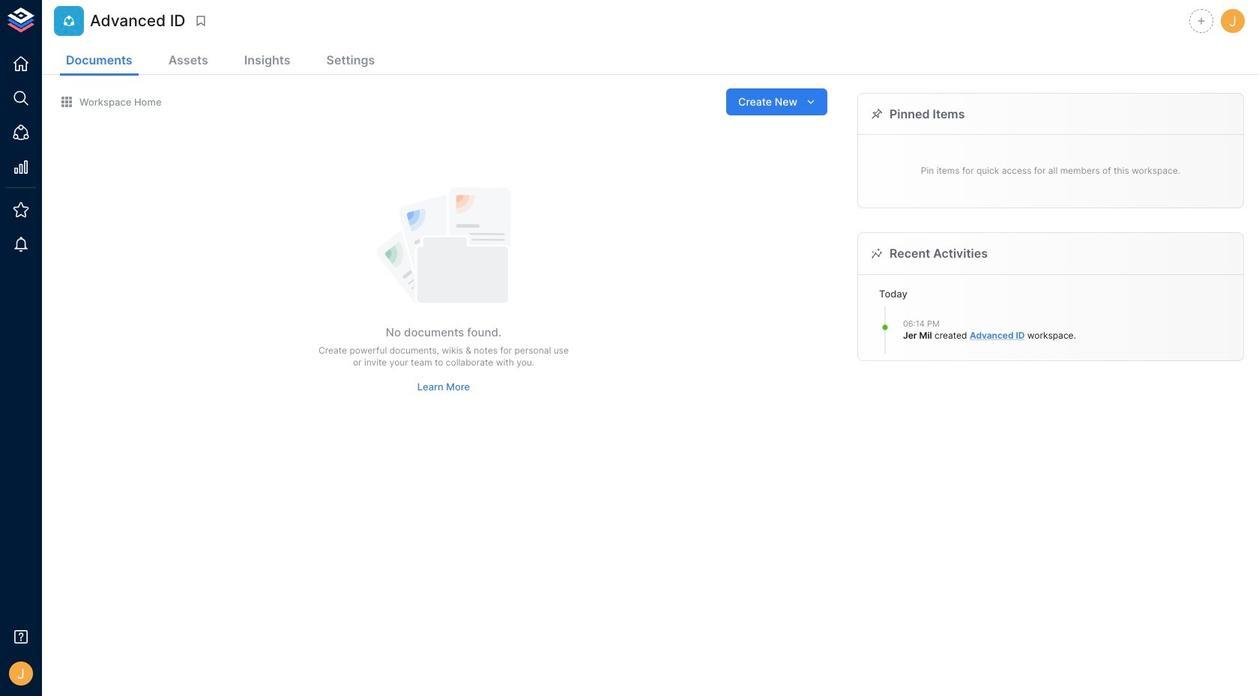 Task type: locate. For each thing, give the bounding box(es) containing it.
bookmark image
[[194, 14, 207, 28]]



